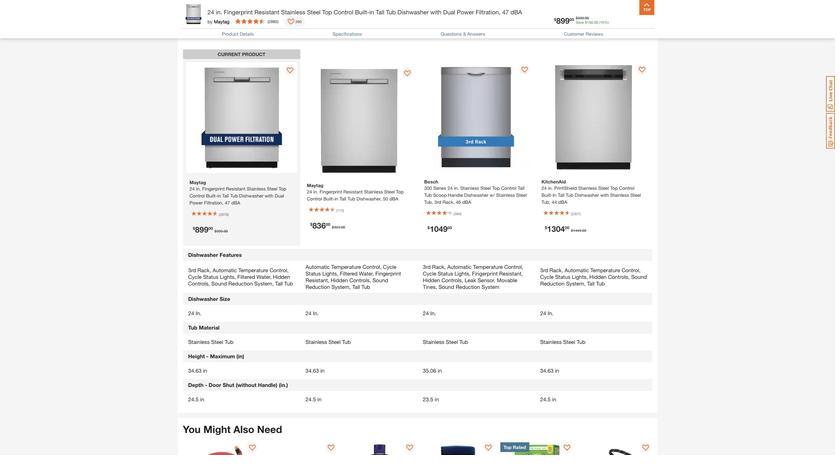 Task type: locate. For each thing, give the bounding box(es) containing it.
tub inside automatic temperature control, cycle status lights, filtered water, fingerprint resistant, hidden controls, sound reduction system, tall tub
[[362, 284, 370, 290]]

1 horizontal spatial resistant
[[344, 189, 363, 194]]

$ 899 00 $ 999 . 00 save $ 100 . 00 ( 10 %)
[[554, 16, 609, 25]]

tub
[[386, 8, 396, 16], [425, 192, 432, 198], [566, 192, 574, 198], [348, 196, 355, 201], [285, 280, 293, 287], [597, 280, 605, 287], [362, 284, 370, 290], [188, 324, 198, 331], [225, 339, 234, 345], [342, 339, 351, 345], [460, 339, 468, 345], [577, 339, 586, 345]]

reduction
[[229, 280, 253, 287], [541, 280, 565, 287], [306, 284, 330, 290], [456, 284, 480, 290]]

. down ( 2878 )
[[223, 229, 224, 233]]

built- up specifications
[[355, 8, 370, 16]]

control, inside 3rd rack, automatic temperature control, cycle status lights, filtered water, hidden controls, sound reduction system, tall tub
[[270, 267, 289, 273]]

customer
[[564, 31, 585, 37]]

(2882) button
[[233, 16, 281, 27], [233, 16, 281, 27], [233, 16, 281, 27]]

fingerprint inside automatic temperature control, cycle status lights, filtered water, fingerprint resistant, hidden controls, sound reduction system, tall tub
[[376, 270, 401, 277]]

3 in. from the left
[[431, 310, 436, 316]]

1 horizontal spatial resistant,
[[500, 270, 523, 277]]

0 vertical spatial resistant,
[[500, 270, 523, 277]]

status inside 3rd rack, automatic temperature control, cycle status lights, filtered water, hidden controls, sound reduction system, tall tub
[[203, 274, 219, 280]]

1 vertical spatial -
[[205, 382, 207, 388]]

temperature
[[332, 264, 361, 270], [473, 264, 503, 270], [239, 267, 268, 273], [591, 267, 621, 273]]

system, inside 3rd rack, automatic temperature control, cycle status lights, filtered water, hidden controls, sound reduction system, tall tub
[[254, 280, 274, 287]]

controls, for automatic temperature control, cycle status lights, filtered water, fingerprint resistant, hidden controls, sound reduction system, tall tub
[[350, 277, 371, 283]]

1 vertical spatial 999
[[217, 229, 223, 233]]

&
[[463, 31, 466, 37]]

1 horizontal spatial 24.5
[[306, 396, 316, 402]]

2 horizontal spatial system,
[[567, 280, 586, 287]]

2 horizontal spatial 24.5
[[541, 396, 551, 402]]

2 horizontal spatial 34.63
[[541, 367, 554, 374]]

depth - door shut (without handle) (in.)
[[188, 382, 288, 388]]

0 horizontal spatial 899
[[195, 225, 209, 234]]

0 horizontal spatial water,
[[257, 274, 272, 280]]

status inside 3rd rack, automatic temperature control, cycle status lights, hidden controls, sound reduction system, tall tub
[[556, 274, 571, 280]]

temperature inside automatic temperature control, cycle status lights, filtered water, fingerprint resistant, hidden controls, sound reduction system, tall tub
[[332, 264, 361, 270]]

2 in. from the left
[[313, 310, 319, 316]]

tub inside bosch 300 series 24 in. stainless steel top control tall tub scoop handle dishwasher w/ stainless steel tub, 3rd rack, 46 dba
[[425, 192, 432, 198]]

3rd inside bosch 300 series 24 in. stainless steel top control tall tub scoop handle dishwasher w/ stainless steel tub, 3rd rack, 46 dba
[[435, 199, 442, 205]]

dba right 44 at the right of page
[[559, 199, 568, 205]]

(in)
[[237, 353, 244, 359]]

resistant up dishwasher,
[[344, 189, 363, 194]]

lights, inside 3rd rack, automatic temperature control, cycle status lights, fingerprint resistant, hidden controls, leak sensor, movable tines, sound reduction system
[[455, 270, 471, 277]]

compare similar items
[[183, 26, 292, 38]]

customer reviews button
[[564, 31, 604, 37], [564, 31, 604, 37]]

. down 115
[[340, 225, 341, 229]]

394
[[455, 212, 461, 216]]

cycle inside 3rd rack, automatic temperature control, cycle status lights, filtered water, hidden controls, sound reduction system, tall tub
[[188, 274, 202, 280]]

0 horizontal spatial with
[[431, 8, 442, 16]]

handle
[[448, 192, 463, 198]]

display image
[[288, 19, 295, 25], [287, 67, 293, 74], [404, 70, 411, 77], [249, 445, 256, 452], [328, 445, 334, 452], [406, 445, 413, 452], [485, 445, 492, 452], [564, 445, 571, 452]]

resistant,
[[500, 270, 523, 277], [306, 277, 329, 283]]

current product
[[218, 51, 266, 57]]

control, for 3rd rack, automatic temperature control, cycle status lights, hidden controls, sound reduction system, tall tub
[[622, 267, 641, 273]]

2 24.5 in from the left
[[306, 396, 322, 402]]

3rd for 3rd rack, automatic temperature control, cycle status lights, filtered water, hidden controls, sound reduction system, tall tub
[[188, 267, 196, 273]]

resistant
[[255, 8, 280, 16], [344, 189, 363, 194]]

1 horizontal spatial with
[[601, 192, 609, 198]]

tub, left 44 at the right of page
[[542, 199, 551, 205]]

0 horizontal spatial 999
[[217, 229, 223, 233]]

0 horizontal spatial tub,
[[425, 199, 433, 205]]

4 in. from the left
[[548, 310, 554, 316]]

(in.)
[[279, 382, 288, 388]]

feedback link image
[[827, 113, 836, 149]]

tall inside automatic temperature control, cycle status lights, filtered water, fingerprint resistant, hidden controls, sound reduction system, tall tub
[[353, 284, 360, 290]]

lights, inside 3rd rack, automatic temperature control, cycle status lights, filtered water, hidden controls, sound reduction system, tall tub
[[220, 274, 236, 280]]

$
[[576, 16, 578, 20], [554, 17, 557, 22], [585, 20, 587, 24], [310, 222, 313, 227], [332, 225, 334, 229], [428, 225, 430, 230], [545, 225, 548, 230], [193, 226, 195, 231], [571, 228, 573, 233], [215, 229, 217, 233]]

dishwasher size
[[188, 296, 230, 302]]

115
[[337, 208, 343, 212]]

rack, inside 3rd rack, automatic temperature control, cycle status lights, filtered water, hidden controls, sound reduction system, tall tub
[[198, 267, 211, 273]]

product
[[222, 31, 239, 37]]

899 inside $ 899 00 $ 999 . 00 save $ 100 . 00 ( 10 %)
[[557, 16, 570, 25]]

fingerprint
[[224, 8, 253, 16], [320, 189, 342, 194], [376, 270, 401, 277], [472, 270, 498, 277]]

24 in.
[[188, 310, 202, 316], [306, 310, 319, 316], [423, 310, 436, 316], [541, 310, 554, 316]]

0 horizontal spatial 34.63
[[188, 367, 202, 374]]

cycle inside 3rd rack, automatic temperature control, cycle status lights, hidden controls, sound reduction system, tall tub
[[541, 274, 554, 280]]

%)
[[605, 20, 609, 24]]

need
[[257, 423, 282, 435]]

controls, inside 3rd rack, automatic temperature control, cycle status lights, fingerprint resistant, hidden controls, leak sensor, movable tines, sound reduction system
[[442, 277, 464, 283]]

24.5 in
[[188, 396, 204, 402], [306, 396, 322, 402], [541, 396, 557, 402]]

0 horizontal spatial 24.5 in
[[188, 396, 204, 402]]

built- up $ 836 00 $ 929 . 00
[[324, 196, 335, 201]]

tall inside maytag 24 in. fingerprint resistant stainless steel top control built-in tall tub dishwasher, 50 dba
[[340, 196, 347, 201]]

0 horizontal spatial built-
[[324, 196, 335, 201]]

10
[[601, 20, 605, 24]]

top
[[322, 8, 332, 16], [493, 185, 500, 191], [611, 185, 618, 191], [396, 189, 404, 194], [504, 445, 512, 450]]

stainless
[[281, 8, 306, 16], [461, 185, 479, 191], [579, 185, 597, 191], [364, 189, 383, 194], [496, 192, 515, 198], [611, 192, 630, 198], [188, 339, 210, 345], [306, 339, 327, 345], [423, 339, 445, 345], [541, 339, 562, 345]]

2 horizontal spatial built-
[[542, 192, 553, 198]]

0 horizontal spatial maytag
[[214, 19, 230, 24]]

status inside 3rd rack, automatic temperature control, cycle status lights, fingerprint resistant, hidden controls, leak sensor, movable tines, sound reduction system
[[438, 270, 453, 277]]

rack, for 3rd rack, automatic temperature control, cycle status lights, fingerprint resistant, hidden controls, leak sensor, movable tines, sound reduction system
[[432, 264, 446, 270]]

automatic inside 3rd rack, automatic temperature control, cycle status lights, hidden controls, sound reduction system, tall tub
[[565, 267, 589, 273]]

0 horizontal spatial resistant,
[[306, 277, 329, 283]]

3 24.5 in from the left
[[541, 396, 557, 402]]

2 horizontal spatial 34.63 in
[[541, 367, 560, 374]]

built-
[[355, 8, 370, 16], [542, 192, 553, 198], [324, 196, 335, 201]]

. for $ 836 00 $ 929 . 00
[[340, 225, 341, 229]]

display image for $
[[639, 67, 646, 74]]

2 24.5 from the left
[[306, 396, 316, 402]]

. inside $ 899 00 $ 999 . 00
[[223, 229, 224, 233]]

47
[[503, 8, 509, 16]]

1 vertical spatial maytag
[[307, 182, 324, 188]]

height - maximum (in)
[[188, 353, 244, 359]]

compare
[[183, 26, 227, 38]]

1 horizontal spatial 999
[[578, 16, 584, 20]]

reduction inside 3rd rack, automatic temperature control, cycle status lights, filtered water, hidden controls, sound reduction system, tall tub
[[229, 280, 253, 287]]

with
[[431, 8, 442, 16], [601, 192, 609, 198]]

this is the last slide image
[[641, 4, 646, 9]]

lights,
[[323, 270, 339, 277], [455, 270, 471, 277], [220, 274, 236, 280], [572, 274, 588, 280]]

product details button
[[222, 31, 254, 37], [222, 31, 254, 37]]

3/4 in. x 3/8 in. elbow hose fitting image
[[264, 443, 338, 455]]

hidden for 3rd rack, automatic temperature control, cycle status lights, filtered water, hidden controls, sound reduction system, tall tub
[[273, 274, 290, 280]]

44
[[552, 199, 557, 205]]

rack, inside 3rd rack, automatic temperature control, cycle status lights, hidden controls, sound reduction system, tall tub
[[550, 267, 564, 273]]

steel
[[307, 8, 321, 16], [481, 185, 491, 191], [599, 185, 609, 191], [384, 189, 395, 194], [517, 192, 527, 198], [631, 192, 641, 198], [211, 339, 223, 345], [329, 339, 341, 345], [446, 339, 458, 345], [564, 339, 576, 345]]

. inside the $ 1304 00 $ 1449 . 00
[[582, 228, 583, 233]]

water,
[[359, 270, 374, 277], [257, 274, 272, 280]]

live chat image
[[827, 76, 836, 112]]

24.5
[[188, 396, 199, 402], [306, 396, 316, 402], [541, 396, 551, 402]]

1 vertical spatial resistant
[[344, 189, 363, 194]]

automatic inside 3rd rack, automatic temperature control, cycle status lights, fingerprint resistant, hidden controls, leak sensor, movable tines, sound reduction system
[[448, 264, 472, 270]]

0 horizontal spatial system,
[[254, 280, 274, 287]]

control, inside automatic temperature control, cycle status lights, filtered water, fingerprint resistant, hidden controls, sound reduction system, tall tub
[[363, 264, 382, 270]]

built- for in
[[355, 8, 370, 16]]

( for 899
[[219, 212, 220, 216]]

2 horizontal spatial 24.5 in
[[541, 396, 557, 402]]

0 vertical spatial with
[[431, 8, 442, 16]]

resistant up (2882)
[[255, 8, 280, 16]]

product details
[[222, 31, 254, 37]]

( up '929'
[[336, 208, 337, 212]]

reduction inside 3rd rack, automatic temperature control, cycle status lights, hidden controls, sound reduction system, tall tub
[[541, 280, 565, 287]]

1 horizontal spatial 24.5 in
[[306, 396, 322, 402]]

3rd inside 3rd rack, automatic temperature control, cycle status lights, fingerprint resistant, hidden controls, leak sensor, movable tines, sound reduction system
[[423, 264, 431, 270]]

hidden inside 3rd rack, automatic temperature control, cycle status lights, fingerprint resistant, hidden controls, leak sensor, movable tines, sound reduction system
[[423, 277, 440, 283]]

-
[[206, 353, 209, 359], [205, 382, 207, 388]]

0 vertical spatial -
[[206, 353, 209, 359]]

2 34.63 from the left
[[306, 367, 319, 374]]

automatic for 3rd rack, automatic temperature control, cycle status lights, hidden controls, sound reduction system, tall tub
[[565, 267, 589, 273]]

2 tub, from the left
[[542, 199, 551, 205]]

1 horizontal spatial filtered
[[340, 270, 358, 277]]

0 vertical spatial 999
[[578, 16, 584, 20]]

3rd for 3rd rack, automatic temperature control, cycle status lights, fingerprint resistant, hidden controls, leak sensor, movable tines, sound reduction system
[[423, 264, 431, 270]]

dba
[[511, 8, 523, 16], [390, 196, 399, 201], [463, 199, 472, 205], [559, 199, 568, 205]]

899 up dishwasher features
[[195, 225, 209, 234]]

display image
[[522, 67, 528, 74], [639, 67, 646, 74], [643, 445, 649, 452]]

0 horizontal spatial filtered
[[238, 274, 255, 280]]

control inside maytag 24 in. fingerprint resistant stainless steel top control built-in tall tub dishwasher, 50 dba
[[307, 196, 322, 201]]

specifications button
[[333, 31, 362, 37], [333, 31, 362, 37]]

automatic for 3rd rack, automatic temperature control, cycle status lights, fingerprint resistant, hidden controls, leak sensor, movable tines, sound reduction system
[[448, 264, 472, 270]]

$ 836 00 $ 929 . 00
[[310, 221, 345, 230]]

1 vertical spatial resistant,
[[306, 277, 329, 283]]

rack, inside bosch 300 series 24 in. stainless steel top control tall tub scoop handle dishwasher w/ stainless steel tub, 3rd rack, 46 dba
[[443, 199, 455, 205]]

24 inside kitchenaid 24 in. printshield stainless steel top control built-in tall tub dishwasher with stainless steel tub, 44 dba
[[542, 185, 547, 191]]

24 in. printshield stainless steel top control built-in tall tub dishwasher with stainless steel tub, 44 dba image
[[539, 62, 649, 173]]

( up the $ 1304 00 $ 1449 . 00
[[571, 212, 572, 216]]

tub, down scoop
[[425, 199, 433, 205]]

3 34.63 in from the left
[[541, 367, 560, 374]]

24 inside maytag 24 in. fingerprint resistant stainless steel top control built-in tall tub dishwasher, 50 dba
[[307, 189, 312, 194]]

status
[[306, 270, 321, 277], [438, 270, 453, 277], [203, 274, 219, 280], [556, 274, 571, 280]]

tub, inside bosch 300 series 24 in. stainless steel top control tall tub scoop handle dishwasher w/ stainless steel tub, 3rd rack, 46 dba
[[425, 199, 433, 205]]

maytag
[[214, 19, 230, 24], [307, 182, 324, 188]]

control, inside 3rd rack, automatic temperature control, cycle status lights, fingerprint resistant, hidden controls, leak sensor, movable tines, sound reduction system
[[505, 264, 524, 270]]

sound inside 3rd rack, automatic temperature control, cycle status lights, fingerprint resistant, hidden controls, leak sensor, movable tines, sound reduction system
[[439, 284, 455, 290]]

controls, inside 3rd rack, automatic temperature control, cycle status lights, hidden controls, sound reduction system, tall tub
[[609, 274, 630, 280]]

) for 899
[[228, 212, 229, 216]]

stainless inside maytag 24 in. fingerprint resistant stainless steel top control built-in tall tub dishwasher, 50 dba
[[364, 189, 383, 194]]

1 horizontal spatial 34.63
[[306, 367, 319, 374]]

300
[[425, 185, 432, 191]]

temperature for 3rd rack, automatic temperature control, cycle status lights, hidden controls, sound reduction system, tall tub
[[591, 267, 621, 273]]

0 horizontal spatial 24.5
[[188, 396, 199, 402]]

- left door
[[205, 382, 207, 388]]

1 vertical spatial 899
[[195, 225, 209, 234]]

kitchenaid 24 in. printshield stainless steel top control built-in tall tub dishwasher with stainless steel tub, 44 dba
[[542, 179, 641, 205]]

24 inside bosch 300 series 24 in. stainless steel top control tall tub scoop handle dishwasher w/ stainless steel tub, 3rd rack, 46 dba
[[448, 185, 453, 191]]

lights, for 3rd rack, automatic temperature control, cycle status lights, filtered water, hidden controls, sound reduction system, tall tub
[[220, 274, 236, 280]]

built- inside kitchenaid 24 in. printshield stainless steel top control built-in tall tub dishwasher with stainless steel tub, 44 dba
[[542, 192, 553, 198]]

specifications
[[333, 31, 362, 37]]

system, inside automatic temperature control, cycle status lights, filtered water, fingerprint resistant, hidden controls, sound reduction system, tall tub
[[332, 284, 351, 290]]

controls,
[[609, 274, 630, 280], [350, 277, 371, 283], [442, 277, 464, 283], [188, 280, 210, 287]]

1 horizontal spatial water,
[[359, 270, 374, 277]]

3rd inside 3rd rack, automatic temperature control, cycle status lights, hidden controls, sound reduction system, tall tub
[[541, 267, 548, 273]]

3rd inside 3rd rack, automatic temperature control, cycle status lights, filtered water, hidden controls, sound reduction system, tall tub
[[188, 267, 196, 273]]

questions & answers button
[[441, 31, 486, 37], [441, 31, 486, 37]]

. right 1304
[[582, 228, 583, 233]]

rack, inside 3rd rack, automatic temperature control, cycle status lights, fingerprint resistant, hidden controls, leak sensor, movable tines, sound reduction system
[[432, 264, 446, 270]]

2878
[[220, 212, 228, 216]]

( inside $ 899 00 $ 999 . 00 save $ 100 . 00 ( 10 %)
[[600, 20, 601, 24]]

status for 3rd rack, automatic temperature control, cycle status lights, filtered water, hidden controls, sound reduction system, tall tub
[[203, 274, 219, 280]]

1 horizontal spatial tub,
[[542, 199, 551, 205]]

- for height
[[206, 353, 209, 359]]

with inside kitchenaid 24 in. printshield stainless steel top control built-in tall tub dishwasher with stainless steel tub, 44 dba
[[601, 192, 609, 198]]

35.06 in
[[423, 367, 442, 374]]

1 34.63 in from the left
[[188, 367, 207, 374]]

built- up 44 at the right of page
[[542, 192, 553, 198]]

0 horizontal spatial 34.63 in
[[188, 367, 207, 374]]

system
[[482, 284, 500, 290]]

999 down ( 2878 )
[[217, 229, 223, 233]]

( 115 )
[[336, 208, 344, 212]]

999 inside $ 899 00 $ 999 . 00 save $ 100 . 00 ( 10 %)
[[578, 16, 584, 20]]

( up $ 899 00 $ 999 . 00
[[219, 212, 220, 216]]

00 inside $ 1049 00
[[448, 225, 452, 230]]

999 left 100
[[578, 16, 584, 20]]

. left 10
[[594, 20, 595, 24]]

tall inside 3rd rack, automatic temperature control, cycle status lights, hidden controls, sound reduction system, tall tub
[[587, 280, 595, 287]]

dishwasher
[[398, 8, 429, 16], [464, 192, 489, 198], [575, 192, 599, 198], [188, 252, 218, 258], [188, 296, 218, 302]]

0 vertical spatial 899
[[557, 16, 570, 25]]

control
[[334, 8, 354, 16], [501, 185, 517, 191], [620, 185, 635, 191], [307, 196, 322, 201]]

3 24.5 from the left
[[541, 396, 551, 402]]

. inside $ 836 00 $ 929 . 00
[[340, 225, 341, 229]]

automatic for 3rd rack, automatic temperature control, cycle status lights, filtered water, hidden controls, sound reduction system, tall tub
[[213, 267, 237, 273]]

260 button
[[285, 16, 305, 26]]

. right save
[[584, 16, 585, 20]]

in inside maytag 24 in. fingerprint resistant stainless steel top control built-in tall tub dishwasher, 50 dba
[[335, 196, 338, 201]]

hidden inside automatic temperature control, cycle status lights, filtered water, fingerprint resistant, hidden controls, sound reduction system, tall tub
[[331, 277, 348, 283]]

1 horizontal spatial maytag
[[307, 182, 324, 188]]

1 tub, from the left
[[425, 199, 433, 205]]

1049
[[430, 224, 448, 234]]

999
[[578, 16, 584, 20], [217, 229, 223, 233]]

tub material
[[188, 324, 220, 331]]

- right "height"
[[206, 353, 209, 359]]

hidden
[[273, 274, 290, 280], [590, 274, 607, 280], [331, 277, 348, 283], [423, 277, 440, 283]]

cycle inside automatic temperature control, cycle status lights, filtered water, fingerprint resistant, hidden controls, sound reduction system, tall tub
[[383, 264, 397, 270]]

filtered inside automatic temperature control, cycle status lights, filtered water, fingerprint resistant, hidden controls, sound reduction system, tall tub
[[340, 270, 358, 277]]

filtered inside 3rd rack, automatic temperature control, cycle status lights, filtered water, hidden controls, sound reduction system, tall tub
[[238, 274, 255, 280]]

0 vertical spatial resistant
[[255, 8, 280, 16]]

( left '%)'
[[600, 20, 601, 24]]

( 2878 )
[[219, 212, 229, 216]]

rack,
[[443, 199, 455, 205], [432, 264, 446, 270], [198, 267, 211, 273], [550, 267, 564, 273]]

dual
[[443, 8, 456, 16]]

status inside automatic temperature control, cycle status lights, filtered water, fingerprint resistant, hidden controls, sound reduction system, tall tub
[[306, 270, 321, 277]]

$ 1049 00
[[428, 224, 452, 234]]

300 series 24 in. stainless steel top control tall tub scoop handle dishwasher w/ stainless steel tub, 3rd rack, 46 dba image
[[421, 62, 532, 173]]

lights, inside 3rd rack, automatic temperature control, cycle status lights, hidden controls, sound reduction system, tall tub
[[572, 274, 588, 280]]

1 24.5 in from the left
[[188, 396, 204, 402]]

temperature inside 3rd rack, automatic temperature control, cycle status lights, filtered water, hidden controls, sound reduction system, tall tub
[[239, 267, 268, 273]]

dba right 50
[[390, 196, 399, 201]]

temperature inside 3rd rack, automatic temperature control, cycle status lights, hidden controls, sound reduction system, tall tub
[[591, 267, 621, 273]]

00
[[585, 16, 589, 20], [570, 17, 575, 22], [595, 20, 599, 24], [326, 222, 330, 227], [341, 225, 345, 229], [448, 225, 452, 230], [565, 225, 570, 230], [209, 226, 213, 231], [583, 228, 587, 233], [224, 229, 228, 233]]

features
[[220, 252, 242, 258]]

in
[[370, 8, 374, 16], [335, 196, 338, 201], [203, 367, 207, 374], [321, 367, 325, 374], [438, 367, 442, 374], [555, 367, 560, 374], [200, 396, 204, 402], [318, 396, 322, 402], [435, 396, 439, 402], [552, 396, 557, 402]]

cycle inside 3rd rack, automatic temperature control, cycle status lights, fingerprint resistant, hidden controls, leak sensor, movable tines, sound reduction system
[[423, 270, 437, 277]]

899 left save
[[557, 16, 570, 25]]

1 horizontal spatial 34.63 in
[[306, 367, 325, 374]]

sound
[[632, 274, 647, 280], [373, 277, 388, 283], [211, 280, 227, 287], [439, 284, 455, 290]]

handle)
[[258, 382, 278, 388]]

( down handle
[[454, 212, 455, 216]]

1 horizontal spatial system,
[[332, 284, 351, 290]]

automatic inside 3rd rack, automatic temperature control, cycle status lights, filtered water, hidden controls, sound reduction system, tall tub
[[213, 267, 237, 273]]

automatic
[[306, 264, 330, 270], [448, 264, 472, 270], [213, 267, 237, 273], [565, 267, 589, 273]]

temperature inside 3rd rack, automatic temperature control, cycle status lights, fingerprint resistant, hidden controls, leak sensor, movable tines, sound reduction system
[[473, 264, 503, 270]]

dishwasher inside bosch 300 series 24 in. stainless steel top control tall tub scoop handle dishwasher w/ stainless steel tub, 3rd rack, 46 dba
[[464, 192, 489, 198]]

1 horizontal spatial 899
[[557, 16, 570, 25]]

controls, inside 3rd rack, automatic temperature control, cycle status lights, filtered water, hidden controls, sound reduction system, tall tub
[[188, 280, 210, 287]]

999 inside $ 899 00 $ 999 . 00
[[217, 229, 223, 233]]

hidden inside 3rd rack, automatic temperature control, cycle status lights, filtered water, hidden controls, sound reduction system, tall tub
[[273, 274, 290, 280]]

control, inside 3rd rack, automatic temperature control, cycle status lights, hidden controls, sound reduction system, tall tub
[[622, 267, 641, 273]]

resistant, inside automatic temperature control, cycle status lights, filtered water, fingerprint resistant, hidden controls, sound reduction system, tall tub
[[306, 277, 329, 283]]

control, for 3rd rack, automatic temperature control, cycle status lights, filtered water, hidden controls, sound reduction system, tall tub
[[270, 267, 289, 273]]

dba right 46 on the right top of the page
[[463, 199, 472, 205]]

rack, for 3rd rack, automatic temperature control, cycle status lights, filtered water, hidden controls, sound reduction system, tall tub
[[198, 267, 211, 273]]

1 vertical spatial with
[[601, 192, 609, 198]]

1 horizontal spatial built-
[[355, 8, 370, 16]]



Task type: describe. For each thing, give the bounding box(es) containing it.
scoop
[[433, 192, 447, 198]]

( 394 )
[[454, 212, 462, 216]]

cycle for 3rd rack, automatic temperature control, cycle status lights, fingerprint resistant, hidden controls, leak sensor, movable tines, sound reduction system
[[423, 270, 437, 277]]

product image image
[[183, 3, 204, 25]]

) for 1304
[[580, 212, 581, 216]]

answers
[[468, 31, 486, 37]]

sound inside automatic temperature control, cycle status lights, filtered water, fingerprint resistant, hidden controls, sound reduction system, tall tub
[[373, 277, 388, 283]]

dishwasher cleaner tablets image
[[501, 443, 574, 455]]

sound inside 3rd rack, automatic temperature control, cycle status lights, hidden controls, sound reduction system, tall tub
[[632, 274, 647, 280]]

printshield
[[555, 185, 577, 191]]

23 oz. jet-dry dishwasher rinse aid and drying agent image
[[343, 443, 417, 455]]

dba inside maytag 24 in. fingerprint resistant stainless steel top control built-in tall tub dishwasher, 50 dba
[[390, 196, 399, 201]]

filtration,
[[476, 8, 501, 16]]

24 in. fingerprint resistant stainless steel top control built-in tall tub dishwasher with dual power filtration, 47 dba
[[208, 8, 523, 16]]

leak
[[465, 277, 476, 283]]

save
[[576, 20, 584, 24]]

top inside maytag 24 in. fingerprint resistant stainless steel top control built-in tall tub dishwasher, 50 dba
[[396, 189, 404, 194]]

resistant, for status
[[306, 277, 329, 283]]

height
[[188, 353, 205, 359]]

shut
[[223, 382, 234, 388]]

automatic temperature control, cycle status lights, filtered water, fingerprint resistant, hidden controls, sound reduction system, tall tub
[[306, 264, 401, 290]]

top inside bosch 300 series 24 in. stainless steel top control tall tub scoop handle dishwasher w/ stainless steel tub, 3rd rack, 46 dba
[[493, 185, 500, 191]]

$ 899 00 $ 999 . 00
[[193, 225, 228, 234]]

4 stainless steel tub from the left
[[541, 339, 586, 345]]

resistant inside maytag 24 in. fingerprint resistant stainless steel top control built-in tall tub dishwasher, 50 dba
[[344, 189, 363, 194]]

tub, inside kitchenaid 24 in. printshield stainless steel top control built-in tall tub dishwasher with stainless steel tub, 44 dba
[[542, 199, 551, 205]]

3rd rack, automatic temperature control, cycle status lights, hidden controls, sound reduction system, tall tub
[[541, 267, 647, 287]]

1
[[632, 3, 635, 10]]

sensor,
[[478, 277, 496, 283]]

top button
[[640, 0, 655, 15]]

sound inside 3rd rack, automatic temperature control, cycle status lights, filtered water, hidden controls, sound reduction system, tall tub
[[211, 280, 227, 287]]

. for $ 899 00 $ 999 . 00
[[223, 229, 224, 233]]

kitchenaid
[[542, 179, 566, 185]]

4 24 in. from the left
[[541, 310, 554, 316]]

fingerprint inside 3rd rack, automatic temperature control, cycle status lights, fingerprint resistant, hidden controls, leak sensor, movable tines, sound reduction system
[[472, 270, 498, 277]]

23.5
[[423, 396, 434, 402]]

in
[[553, 192, 557, 198]]

depth
[[188, 382, 204, 388]]

w/
[[490, 192, 495, 198]]

bosch
[[425, 179, 439, 185]]

maximum
[[210, 353, 235, 359]]

customer reviews
[[564, 31, 604, 37]]

system, inside 3rd rack, automatic temperature control, cycle status lights, hidden controls, sound reduction system, tall tub
[[567, 280, 586, 287]]

1304
[[548, 224, 565, 234]]

3rd rack, automatic temperature control, cycle status lights, filtered water, hidden controls, sound reduction system, tall tub
[[188, 267, 293, 287]]

also
[[234, 423, 255, 435]]

cycle for 3rd rack, automatic temperature control, cycle status lights, hidden controls, sound reduction system, tall tub
[[541, 274, 554, 280]]

questions
[[441, 31, 462, 37]]

) for 836
[[343, 208, 344, 212]]

powerball classic dishwasher detergent tablets (84-count) image
[[422, 443, 495, 455]]

999 for $ 899 00 $ 999 . 00
[[217, 229, 223, 233]]

1 in. from the left
[[196, 310, 202, 316]]

dba right "47"
[[511, 8, 523, 16]]

maytag 24 in. fingerprint resistant stainless steel top control built-in tall tub dishwasher, 50 dba
[[307, 182, 404, 201]]

lights, for 3rd rack, automatic temperature control, cycle status lights, hidden controls, sound reduction system, tall tub
[[572, 274, 588, 280]]

1 stainless steel tub from the left
[[188, 339, 234, 345]]

lights, for 3rd rack, automatic temperature control, cycle status lights, fingerprint resistant, hidden controls, leak sensor, movable tines, sound reduction system
[[455, 270, 471, 277]]

controls, for 3rd rack, automatic temperature control, cycle status lights, fingerprint resistant, hidden controls, leak sensor, movable tines, sound reduction system
[[442, 277, 464, 283]]

(2882)
[[268, 19, 279, 24]]

999 for $ 899 00 $ 999 . 00 save $ 100 . 00 ( 10 %)
[[578, 16, 584, 20]]

tines,
[[423, 284, 437, 290]]

tub inside 3rd rack, automatic temperature control, cycle status lights, hidden controls, sound reduction system, tall tub
[[597, 280, 605, 287]]

steel inside maytag 24 in. fingerprint resistant stainless steel top control built-in tall tub dishwasher, 50 dba
[[384, 189, 395, 194]]

0 vertical spatial maytag
[[214, 19, 230, 24]]

in. inside kitchenaid 24 in. printshield stainless steel top control built-in tall tub dishwasher with stainless steel tub, 44 dba
[[548, 185, 553, 191]]

dba inside bosch 300 series 24 in. stainless steel top control tall tub scoop handle dishwasher w/ stainless steel tub, 3rd rack, 46 dba
[[463, 199, 472, 205]]

top inside kitchenaid 24 in. printshield stainless steel top control built-in tall tub dishwasher with stainless steel tub, 44 dba
[[611, 185, 618, 191]]

4.5 stars image
[[236, 19, 265, 24]]

system, for fingerprint
[[332, 284, 351, 290]]

questions & answers
[[441, 31, 486, 37]]

status for 3rd rack, automatic temperature control, cycle status lights, hidden controls, sound reduction system, tall tub
[[556, 274, 571, 280]]

tub inside kitchenaid 24 in. printshield stainless steel top control built-in tall tub dishwasher with stainless steel tub, 44 dba
[[566, 192, 574, 198]]

door
[[209, 382, 221, 388]]

1 24.5 from the left
[[188, 396, 199, 402]]

hidden for automatic temperature control, cycle status lights, filtered water, fingerprint resistant, hidden controls, sound reduction system, tall tub
[[331, 277, 348, 283]]

reduction inside automatic temperature control, cycle status lights, filtered water, fingerprint resistant, hidden controls, sound reduction system, tall tub
[[306, 284, 330, 290]]

899 for $ 899 00 $ 999 . 00 save $ 100 . 00 ( 10 %)
[[557, 16, 570, 25]]

3 34.63 from the left
[[541, 367, 554, 374]]

dishwasher features
[[188, 252, 242, 258]]

$ inside $ 1049 00
[[428, 225, 430, 230]]

hidden inside 3rd rack, automatic temperature control, cycle status lights, hidden controls, sound reduction system, tall tub
[[590, 274, 607, 280]]

control, for 3rd rack, automatic temperature control, cycle status lights, fingerprint resistant, hidden controls, leak sensor, movable tines, sound reduction system
[[505, 264, 524, 270]]

by maytag
[[208, 19, 230, 24]]

might
[[204, 423, 231, 435]]

2301
[[572, 212, 580, 216]]

tub inside maytag 24 in. fingerprint resistant stainless steel top control built-in tall tub dishwasher, 50 dba
[[348, 196, 355, 201]]

automatic inside automatic temperature control, cycle status lights, filtered water, fingerprint resistant, hidden controls, sound reduction system, tall tub
[[306, 264, 330, 270]]

tall inside 3rd rack, automatic temperature control, cycle status lights, filtered water, hidden controls, sound reduction system, tall tub
[[275, 280, 283, 287]]

tub inside 3rd rack, automatic temperature control, cycle status lights, filtered water, hidden controls, sound reduction system, tall tub
[[285, 280, 293, 287]]

maytag inside maytag 24 in. fingerprint resistant stainless steel top control built-in tall tub dishwasher, 50 dba
[[307, 182, 324, 188]]

3 24 in. from the left
[[423, 310, 436, 316]]

100
[[587, 20, 594, 24]]

dishwasher,
[[357, 196, 382, 201]]

- for depth
[[205, 382, 207, 388]]

water, inside 3rd rack, automatic temperature control, cycle status lights, filtered water, hidden controls, sound reduction system, tall tub
[[257, 274, 272, 280]]

bosch 300 series 24 in. stainless steel top control tall tub scoop handle dishwasher w/ stainless steel tub, 3rd rack, 46 dba
[[425, 179, 527, 205]]

. for $ 899 00 $ 999 . 00 save $ 100 . 00 ( 10 %)
[[584, 16, 585, 20]]

system, for filtered
[[254, 280, 274, 287]]

24 in. fingerprint resistant stainless steel top control built-in tall tub dishwasher, 50 dba image
[[304, 65, 415, 176]]

. for $ 1304 00 $ 1449 . 00
[[582, 228, 583, 233]]

0 horizontal spatial resistant
[[255, 8, 280, 16]]

temperature for 3rd rack, automatic temperature control, cycle status lights, filtered water, hidden controls, sound reduction system, tall tub
[[239, 267, 268, 273]]

current
[[218, 51, 241, 57]]

23.5 in
[[423, 396, 439, 402]]

tall inside bosch 300 series 24 in. stainless steel top control tall tub scoop handle dishwasher w/ stainless steel tub, 3rd rack, 46 dba
[[518, 185, 525, 191]]

controls, for 3rd rack, automatic temperature control, cycle status lights, filtered water, hidden controls, sound reduction system, tall tub
[[188, 280, 210, 287]]

material
[[199, 324, 220, 331]]

details
[[240, 31, 254, 37]]

power
[[457, 8, 474, 16]]

$ 1304 00 $ 1449 . 00
[[545, 224, 587, 234]]

in. inside bosch 300 series 24 in. stainless steel top control tall tub scoop handle dishwasher w/ stainless steel tub, 3rd rack, 46 dba
[[454, 185, 459, 191]]

with for dual
[[431, 8, 442, 16]]

tall inside kitchenaid 24 in. printshield stainless steel top control built-in tall tub dishwasher with stainless steel tub, 44 dba
[[558, 192, 565, 198]]

by
[[208, 19, 213, 24]]

with for stainless
[[601, 192, 609, 198]]

( for 1304
[[571, 212, 572, 216]]

control inside kitchenaid 24 in. printshield stainless steel top control built-in tall tub dishwasher with stainless steel tub, 44 dba
[[620, 185, 635, 191]]

1 34.63 from the left
[[188, 367, 202, 374]]

929
[[334, 225, 340, 229]]

water, inside automatic temperature control, cycle status lights, filtered water, fingerprint resistant, hidden controls, sound reduction system, tall tub
[[359, 270, 374, 277]]

size
[[220, 296, 230, 302]]

rated
[[513, 445, 526, 450]]

46
[[456, 199, 461, 205]]

5 ft. universal industrial-grade dishwasher water supply kit image
[[186, 443, 259, 455]]

899 for $ 899 00 $ 999 . 00
[[195, 225, 209, 234]]

movable
[[497, 277, 518, 283]]

temperature for 3rd rack, automatic temperature control, cycle status lights, fingerprint resistant, hidden controls, leak sensor, movable tines, sound reduction system
[[473, 264, 503, 270]]

1 24 in. from the left
[[188, 310, 202, 316]]

status for 3rd rack, automatic temperature control, cycle status lights, fingerprint resistant, hidden controls, leak sensor, movable tines, sound reduction system
[[438, 270, 453, 277]]

built- for in
[[542, 192, 553, 198]]

( for 836
[[336, 208, 337, 212]]

items
[[265, 26, 292, 38]]

fingerprint inside maytag 24 in. fingerprint resistant stainless steel top control built-in tall tub dishwasher, 50 dba
[[320, 189, 342, 194]]

260
[[296, 19, 302, 24]]

3 stainless steel tub from the left
[[423, 339, 468, 345]]

in. inside maytag 24 in. fingerprint resistant stainless steel top control built-in tall tub dishwasher, 50 dba
[[314, 189, 319, 194]]

dba inside kitchenaid 24 in. printshield stainless steel top control built-in tall tub dishwasher with stainless steel tub, 44 dba
[[559, 199, 568, 205]]

display image for 1049
[[522, 67, 528, 74]]

built- inside maytag 24 in. fingerprint resistant stainless steel top control built-in tall tub dishwasher, 50 dba
[[324, 196, 335, 201]]

display image inside 260 dropdown button
[[288, 19, 295, 25]]

2 stainless steel tub from the left
[[306, 339, 351, 345]]

(without
[[236, 382, 257, 388]]

rack, for 3rd rack, automatic temperature control, cycle status lights, hidden controls, sound reduction system, tall tub
[[550, 267, 564, 273]]

( 2301 )
[[571, 212, 581, 216]]

lights, inside automatic temperature control, cycle status lights, filtered water, fingerprint resistant, hidden controls, sound reduction system, tall tub
[[323, 270, 339, 277]]

836
[[313, 221, 326, 230]]

similar
[[230, 26, 263, 38]]

product
[[242, 51, 266, 57]]

3rd rack, automatic temperature control, cycle status lights, fingerprint resistant, hidden controls, leak sensor, movable tines, sound reduction system
[[423, 264, 524, 290]]

2 34.63 in from the left
[[306, 367, 325, 374]]

10 ft. dishwasher hose image
[[579, 443, 653, 455]]

you might also need
[[183, 423, 282, 435]]

control inside bosch 300 series 24 in. stainless steel top control tall tub scoop handle dishwasher w/ stainless steel tub, 3rd rack, 46 dba
[[501, 185, 517, 191]]

2 24 in. from the left
[[306, 310, 319, 316]]

cycle for 3rd rack, automatic temperature control, cycle status lights, filtered water, hidden controls, sound reduction system, tall tub
[[188, 274, 202, 280]]

you
[[183, 423, 201, 435]]

hidden for 3rd rack, automatic temperature control, cycle status lights, fingerprint resistant, hidden controls, leak sensor, movable tines, sound reduction system
[[423, 277, 440, 283]]

dishwasher inside kitchenaid 24 in. printshield stainless steel top control built-in tall tub dishwasher with stainless steel tub, 44 dba
[[575, 192, 599, 198]]

35.06
[[423, 367, 437, 374]]

reviews
[[586, 31, 604, 37]]

series
[[434, 185, 447, 191]]

top rated
[[504, 445, 526, 450]]

reduction inside 3rd rack, automatic temperature control, cycle status lights, fingerprint resistant, hidden controls, leak sensor, movable tines, sound reduction system
[[456, 284, 480, 290]]

1449
[[573, 228, 582, 233]]

resistant, for control,
[[500, 270, 523, 277]]

3rd for 3rd rack, automatic temperature control, cycle status lights, hidden controls, sound reduction system, tall tub
[[541, 267, 548, 273]]



Task type: vqa. For each thing, say whether or not it's contained in the screenshot.
Solid Mdf Core Primed Interior Doors link
no



